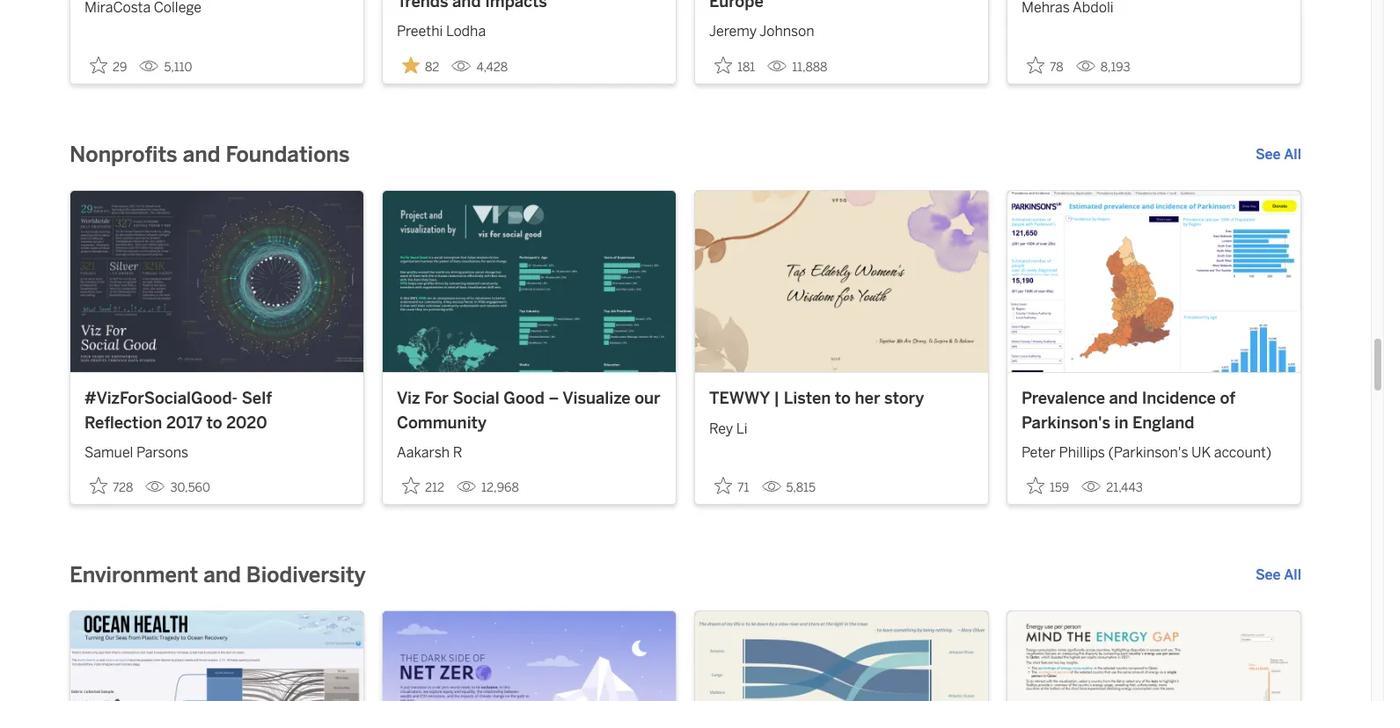 Task type: locate. For each thing, give the bounding box(es) containing it.
2 see from the top
[[1256, 567, 1281, 584]]

to up "samuel parsons" link
[[206, 413, 222, 433]]

all
[[1285, 146, 1302, 163], [1285, 567, 1302, 584]]

#vizforsocialgood-
[[85, 389, 238, 409]]

Add Favorite button
[[85, 51, 132, 80], [710, 51, 761, 80], [710, 472, 755, 501], [1022, 472, 1075, 501]]

11,888
[[792, 60, 828, 74]]

environment
[[70, 563, 198, 588]]

82
[[425, 60, 440, 74]]

johnson
[[760, 23, 815, 40]]

3 workbook thumbnail image from the left
[[695, 191, 989, 372]]

Add Favorite button
[[397, 472, 450, 501]]

uk
[[1192, 445, 1211, 461]]

4 workbook thumbnail image from the left
[[1008, 191, 1301, 372]]

viz for social good – visualize our community
[[397, 389, 661, 433]]

incidence
[[1142, 389, 1217, 409]]

1 vertical spatial all
[[1285, 567, 1302, 584]]

jeremy johnson
[[710, 23, 815, 40]]

1 vertical spatial see all
[[1256, 567, 1302, 584]]

5,110 views element
[[132, 52, 199, 82]]

1 see all from the top
[[1256, 146, 1302, 163]]

add favorite button down jeremy
[[710, 51, 761, 80]]

see
[[1256, 146, 1281, 163], [1256, 567, 1281, 584]]

prevalence and incidence of parkinson's in england
[[1022, 389, 1236, 433]]

2 vertical spatial and
[[203, 563, 241, 588]]

and inside environment and biodiversity heading
[[203, 563, 241, 588]]

community
[[397, 413, 487, 433]]

and for biodiversity
[[203, 563, 241, 588]]

add favorite button left 5,110
[[85, 51, 132, 80]]

and left biodiversity
[[203, 563, 241, 588]]

and inside prevalence and incidence of parkinson's in england
[[1110, 389, 1138, 409]]

and
[[183, 141, 220, 167], [1110, 389, 1138, 409], [203, 563, 241, 588]]

1 vertical spatial see all link
[[1256, 565, 1302, 586]]

of
[[1221, 389, 1236, 409]]

preethi lodha link
[[397, 14, 662, 43]]

see all for nonprofits and foundations
[[1256, 146, 1302, 163]]

in
[[1115, 413, 1129, 433]]

for
[[424, 389, 449, 409]]

r
[[453, 445, 463, 461]]

(parkinson's
[[1109, 445, 1189, 461]]

2 workbook thumbnail image from the left
[[383, 191, 676, 372]]

1 vertical spatial see
[[1256, 567, 1281, 584]]

4,428
[[477, 60, 508, 74]]

parkinson's
[[1022, 413, 1111, 433]]

workbook thumbnail image
[[70, 191, 364, 372], [383, 191, 676, 372], [695, 191, 989, 372], [1008, 191, 1301, 372]]

our
[[635, 389, 661, 409]]

biodiversity
[[246, 563, 366, 588]]

li
[[737, 420, 748, 437]]

8,193 views element
[[1069, 52, 1138, 82]]

and right nonprofits
[[183, 141, 220, 167]]

add favorite button containing 29
[[85, 51, 132, 80]]

add favorite button down peter
[[1022, 472, 1075, 501]]

prevalence
[[1022, 389, 1106, 409]]

add favorite button for 11,888
[[710, 51, 761, 80]]

159
[[1050, 481, 1070, 496]]

add favorite button down rey li
[[710, 472, 755, 501]]

viz
[[397, 389, 420, 409]]

1 all from the top
[[1285, 146, 1302, 163]]

environment and biodiversity heading
[[70, 562, 366, 590]]

add favorite button containing 71
[[710, 472, 755, 501]]

account)
[[1215, 445, 1272, 461]]

peter phillips (parkinson's uk account)
[[1022, 445, 1272, 461]]

78
[[1050, 60, 1064, 74]]

1 horizontal spatial to
[[835, 389, 851, 409]]

story
[[885, 389, 925, 409]]

jeremy johnson link
[[710, 14, 975, 43]]

see all for environment and biodiversity
[[1256, 567, 1302, 584]]

preethi lodha
[[397, 23, 486, 40]]

all for environment and biodiversity
[[1285, 567, 1302, 584]]

5,815
[[787, 481, 816, 496]]

30,560
[[170, 481, 210, 496]]

212
[[425, 481, 445, 496]]

1 vertical spatial to
[[206, 413, 222, 433]]

add favorite button containing 181
[[710, 51, 761, 80]]

1 vertical spatial and
[[1110, 389, 1138, 409]]

aakarsh r
[[397, 445, 463, 461]]

foundations
[[226, 141, 350, 167]]

0 vertical spatial see all
[[1256, 146, 1302, 163]]

Add Favorite button
[[1022, 51, 1069, 80]]

see all link for nonprofits and foundations
[[1256, 144, 1302, 165]]

see all link
[[1256, 144, 1302, 165], [1256, 565, 1302, 586]]

1 see from the top
[[1256, 146, 1281, 163]]

8,193
[[1101, 60, 1131, 74]]

0 vertical spatial to
[[835, 389, 851, 409]]

1 workbook thumbnail image from the left
[[70, 191, 364, 372]]

0 vertical spatial see
[[1256, 146, 1281, 163]]

add favorite button for 5,815
[[710, 472, 755, 501]]

add favorite button containing 159
[[1022, 472, 1075, 501]]

to
[[835, 389, 851, 409], [206, 413, 222, 433]]

0 vertical spatial see all link
[[1256, 144, 1302, 165]]

to inside 'tewwy | listen to her story' link
[[835, 389, 851, 409]]

see all
[[1256, 146, 1302, 163], [1256, 567, 1302, 584]]

to left her
[[835, 389, 851, 409]]

2 see all from the top
[[1256, 567, 1302, 584]]

728
[[113, 481, 133, 496]]

1 see all link from the top
[[1256, 144, 1302, 165]]

and up in
[[1110, 389, 1138, 409]]

2 all from the top
[[1285, 567, 1302, 584]]

reflection
[[85, 413, 162, 433]]

|
[[774, 389, 780, 409]]

samuel parsons link
[[85, 436, 349, 464]]

her
[[855, 389, 881, 409]]

0 vertical spatial and
[[183, 141, 220, 167]]

workbook thumbnail image for incidence
[[1008, 191, 1301, 372]]

0 horizontal spatial to
[[206, 413, 222, 433]]

2 see all link from the top
[[1256, 565, 1302, 586]]

peter phillips (parkinson's uk account) link
[[1022, 436, 1287, 464]]

and inside nonprofits and foundations heading
[[183, 141, 220, 167]]

tewwy | listen to her story link
[[710, 387, 975, 412]]

0 vertical spatial all
[[1285, 146, 1302, 163]]



Task type: describe. For each thing, give the bounding box(es) containing it.
phillips
[[1060, 445, 1106, 461]]

11,888 views element
[[761, 52, 835, 82]]

prevalence and incidence of parkinson's in england link
[[1022, 387, 1287, 436]]

#vizforsocialgood- self reflection 2017 to 2020 link
[[85, 387, 349, 436]]

tewwy
[[710, 389, 770, 409]]

aakarsh r link
[[397, 436, 662, 464]]

aakarsh
[[397, 445, 450, 461]]

social
[[453, 389, 500, 409]]

see all link for environment and biodiversity
[[1256, 565, 1302, 586]]

samuel parsons
[[85, 445, 189, 461]]

#vizforsocialgood- self reflection 2017 to 2020
[[85, 389, 272, 433]]

29
[[113, 60, 127, 74]]

Add Favorite button
[[85, 472, 139, 501]]

2017
[[166, 413, 202, 433]]

parsons
[[137, 445, 189, 461]]

nonprofits
[[70, 141, 178, 167]]

samuel
[[85, 445, 133, 461]]

environment and biodiversity
[[70, 563, 366, 588]]

5,110
[[164, 60, 192, 74]]

nonprofits and foundations
[[70, 141, 350, 167]]

21,443 views element
[[1075, 474, 1150, 503]]

jeremy
[[710, 23, 757, 40]]

see for nonprofits and foundations
[[1256, 146, 1281, 163]]

rey
[[710, 420, 733, 437]]

to inside #vizforsocialgood- self reflection 2017 to 2020
[[206, 413, 222, 433]]

4,428 views element
[[445, 52, 515, 82]]

5,815 views element
[[755, 474, 823, 503]]

see all nonprofits and foundations element
[[1256, 144, 1302, 165]]

12,968
[[482, 481, 519, 496]]

12,968 views element
[[450, 474, 526, 503]]

71
[[738, 481, 750, 496]]

nonprofits and foundations heading
[[70, 141, 350, 169]]

good
[[504, 389, 545, 409]]

rey li
[[710, 420, 748, 437]]

add favorite button for 21,443
[[1022, 472, 1075, 501]]

–
[[549, 389, 559, 409]]

workbook thumbnail image for listen
[[695, 191, 989, 372]]

and for incidence
[[1110, 389, 1138, 409]]

add favorite button for 5,110
[[85, 51, 132, 80]]

workbook thumbnail image for social
[[383, 191, 676, 372]]

visualize
[[563, 389, 631, 409]]

see all environment and biodiversity element
[[1256, 565, 1302, 586]]

preethi
[[397, 23, 443, 40]]

see for environment and biodiversity
[[1256, 567, 1281, 584]]

peter
[[1022, 445, 1056, 461]]

lodha
[[446, 23, 486, 40]]

self
[[242, 389, 272, 409]]

and for foundations
[[183, 141, 220, 167]]

workbook thumbnail image for reflection
[[70, 191, 364, 372]]

rey li link
[[710, 412, 975, 440]]

england
[[1133, 413, 1195, 433]]

listen
[[784, 389, 831, 409]]

Remove Favorite button
[[397, 51, 445, 80]]

30,560 views element
[[139, 474, 217, 503]]

21,443
[[1107, 481, 1143, 496]]

viz for social good – visualize our community link
[[397, 387, 662, 436]]

all for nonprofits and foundations
[[1285, 146, 1302, 163]]

tewwy | listen to her story
[[710, 389, 925, 409]]

181
[[738, 60, 755, 74]]

2020
[[226, 413, 267, 433]]



Task type: vqa. For each thing, say whether or not it's contained in the screenshot.


